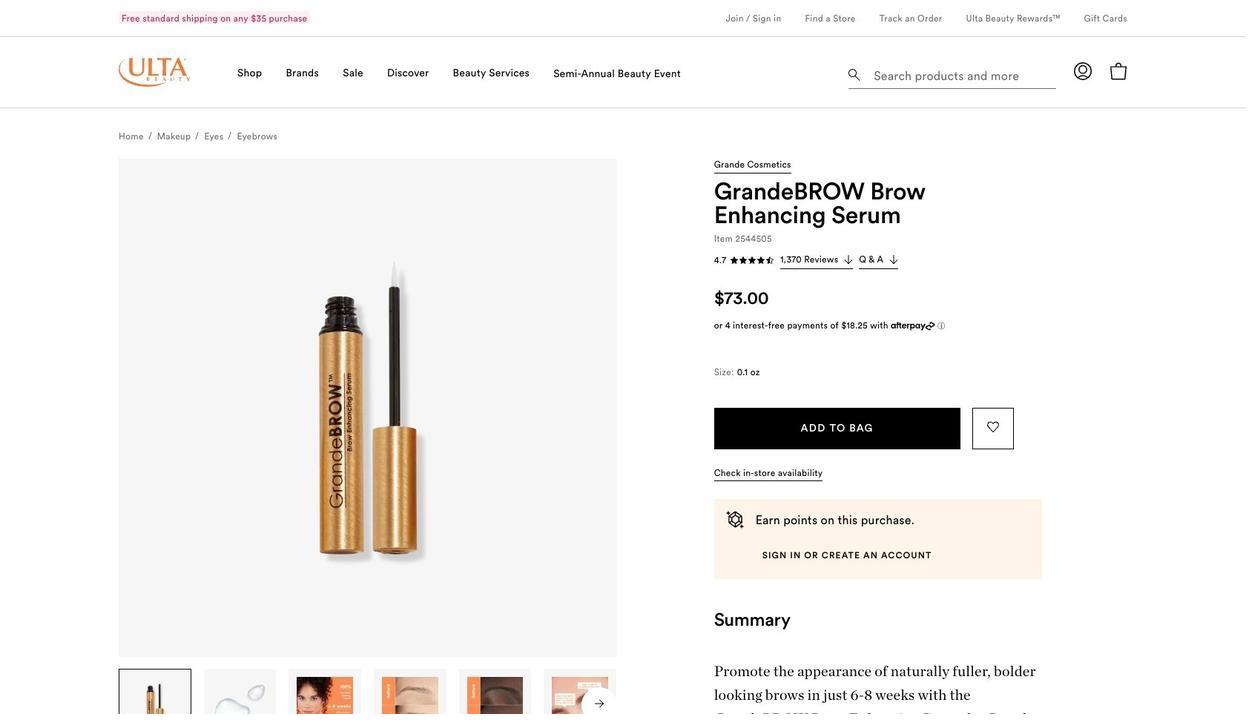 Task type: vqa. For each thing, say whether or not it's contained in the screenshot.
'Grande Cosmetics GrandeBROW Brow Enhancing Serum #1' image within 1 / 7 group
yes



Task type: locate. For each thing, give the bounding box(es) containing it.
None search field
[[849, 56, 1056, 92]]

2 withiconright image from the left
[[890, 255, 899, 264]]

grande cosmetics grandebrow brow enhancing serum #3 image
[[297, 677, 353, 714]]

grande cosmetics grandebrow brow enhancing serum #2 image
[[212, 677, 268, 714]]

1 horizontal spatial withiconright image
[[890, 255, 899, 264]]

next slide image
[[595, 700, 604, 708]]

starfilled image
[[730, 256, 739, 265], [748, 256, 757, 265], [757, 256, 766, 265]]

1 / 7 group
[[119, 669, 192, 714]]

1 starfilled image from the left
[[730, 256, 739, 265]]

withiconright image
[[845, 255, 853, 264], [890, 255, 899, 264]]

grande cosmetics grandebrow brow enhancing serum #5 image
[[467, 677, 523, 714]]

grande cosmetics grandebrow brow enhancing serum #1 image
[[119, 159, 617, 657], [127, 677, 183, 714]]

0 horizontal spatial withiconright image
[[845, 255, 853, 264]]

1 vertical spatial grande cosmetics grandebrow brow enhancing serum #1 image
[[127, 677, 183, 714]]

starhalf image
[[766, 256, 775, 265]]

product images carousel region
[[119, 159, 617, 714]]

1 withiconright image from the left
[[845, 255, 853, 264]]



Task type: describe. For each thing, give the bounding box(es) containing it.
grande cosmetics grandebrow brow enhancing serum #1 image inside 1 / 7 group
[[127, 677, 183, 714]]

3 starfilled image from the left
[[757, 256, 766, 265]]

4 / 7 group
[[374, 669, 447, 714]]

3 / 7 group
[[289, 669, 362, 714]]

Search products and more search field
[[872, 59, 1052, 85]]

starfilled image
[[739, 256, 748, 265]]

6 / 7 group
[[544, 669, 617, 714]]

grande cosmetics grandebrow brow enhancing serum #6 image
[[552, 677, 608, 714]]

2 / 7 group
[[204, 669, 277, 714]]

2 starfilled image from the left
[[748, 256, 757, 265]]

5 / 7 group
[[459, 669, 532, 714]]

0 vertical spatial grande cosmetics grandebrow brow enhancing serum #1 image
[[119, 159, 617, 657]]

log in to your ulta account image
[[1074, 62, 1092, 80]]

grande cosmetics grandebrow brow enhancing serum #4 image
[[382, 677, 438, 714]]

0 items in bag image
[[1110, 62, 1128, 80]]



